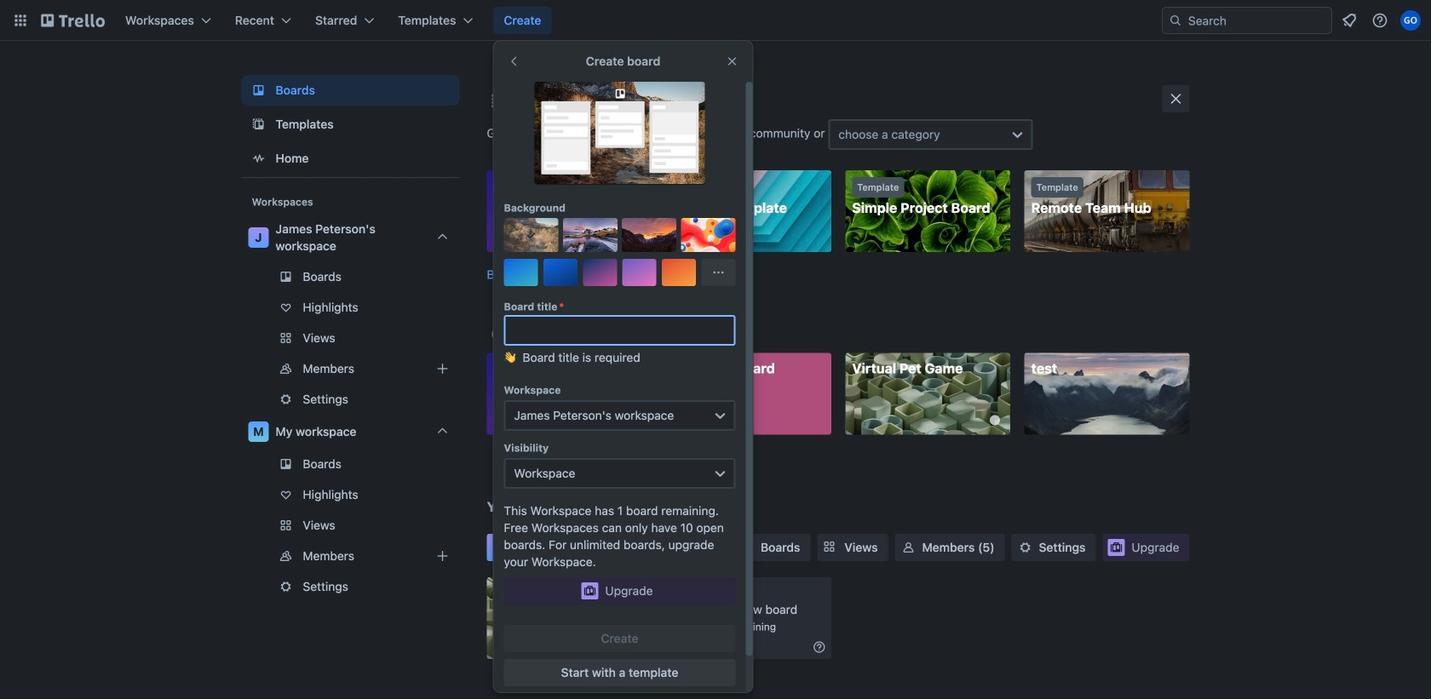 Task type: vqa. For each thing, say whether or not it's contained in the screenshot.
notifications inside the . Select which notifications you'd like to receive via email.
no



Task type: locate. For each thing, give the bounding box(es) containing it.
close popover image
[[726, 55, 739, 68]]

0 notifications image
[[1340, 10, 1360, 31]]

add image
[[432, 359, 453, 379], [432, 546, 453, 567]]

wave image
[[504, 349, 516, 373]]

sm image
[[739, 539, 756, 556], [1017, 539, 1034, 556]]

1 vertical spatial sm image
[[811, 639, 828, 656]]

0 vertical spatial add image
[[432, 359, 453, 379]]

0 vertical spatial sm image
[[900, 539, 917, 556]]

sm image
[[900, 539, 917, 556], [811, 639, 828, 656]]

None text field
[[504, 315, 736, 346]]

back to home image
[[41, 7, 105, 34]]

1 horizontal spatial sm image
[[1017, 539, 1034, 556]]

0 horizontal spatial sm image
[[739, 539, 756, 556]]

1 vertical spatial add image
[[432, 546, 453, 567]]

0 horizontal spatial sm image
[[811, 639, 828, 656]]

primary element
[[0, 0, 1432, 41]]

1 horizontal spatial sm image
[[900, 539, 917, 556]]



Task type: describe. For each thing, give the bounding box(es) containing it.
home image
[[248, 148, 269, 169]]

2 add image from the top
[[432, 546, 453, 567]]

return to previous screen image
[[507, 55, 521, 68]]

template board image
[[248, 114, 269, 135]]

2 sm image from the left
[[1017, 539, 1034, 556]]

open information menu image
[[1372, 12, 1389, 29]]

custom image image
[[524, 228, 538, 242]]

gary orlando (garyorlando) image
[[1401, 10, 1421, 31]]

1 add image from the top
[[432, 359, 453, 379]]

1 sm image from the left
[[739, 539, 756, 556]]

search image
[[1169, 14, 1183, 27]]

Search field
[[1183, 8, 1332, 33]]

board image
[[248, 80, 269, 101]]



